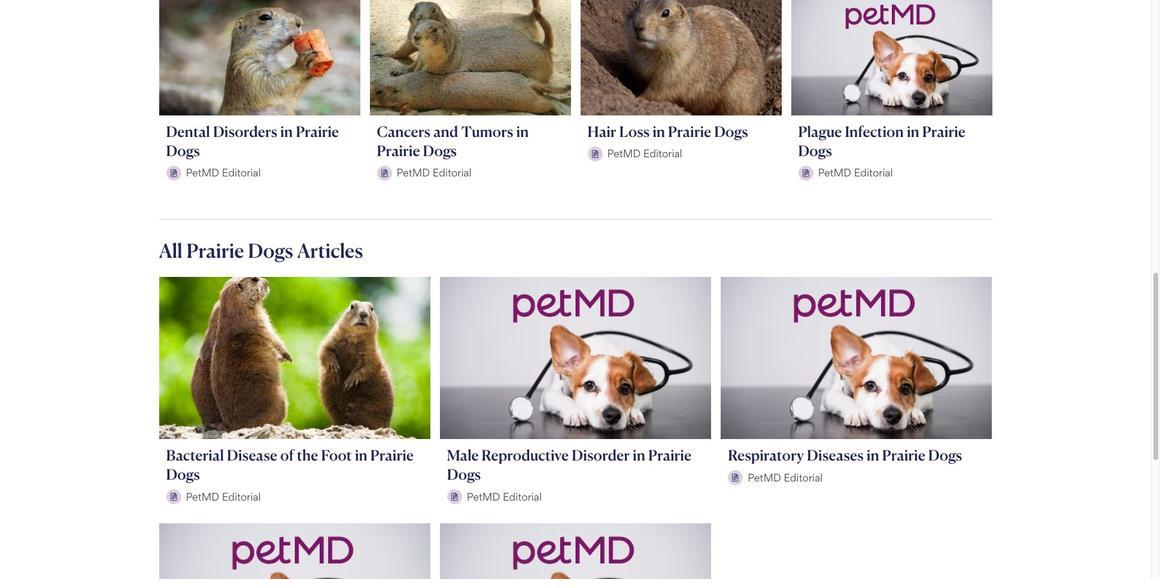 Task type: describe. For each thing, give the bounding box(es) containing it.
hair loss in prairie dogs
[[588, 123, 748, 141]]

bacterial
[[166, 447, 224, 465]]

petmd editorial for loss
[[608, 147, 683, 160]]

diseases
[[807, 447, 864, 465]]

foot
[[321, 447, 352, 465]]

male
[[447, 447, 479, 465]]

editorial for loss
[[644, 147, 683, 160]]

respiratory diseases in prairie dogs
[[728, 447, 963, 465]]

and
[[434, 123, 459, 141]]

dogs inside cancers and tumors in prairie dogs
[[423, 142, 457, 160]]

editorial for disease
[[222, 491, 261, 503]]

petmd for cancers
[[397, 167, 430, 179]]

articles
[[297, 239, 363, 263]]

petmd editorial for infection
[[818, 167, 893, 179]]

by image for plague infection in prairie dogs
[[799, 166, 814, 181]]

by image for dental disorders in prairie dogs
[[166, 166, 181, 181]]

petmd for plague
[[818, 167, 852, 179]]

dogs inside the 'bacterial disease of the foot in prairie dogs'
[[166, 466, 200, 484]]

respiratory
[[728, 447, 804, 465]]

disease
[[227, 447, 277, 465]]

plague
[[799, 123, 842, 141]]

in inside cancers and tumors in prairie dogs
[[517, 123, 529, 141]]

all prairie dogs articles
[[159, 239, 363, 263]]

petmd editorial for disorders
[[186, 167, 261, 179]]

the
[[297, 447, 318, 465]]

petmd for dental
[[186, 167, 219, 179]]

in inside male reproductive disorder in prairie dogs
[[633, 447, 646, 465]]

editorial for disorders
[[222, 167, 261, 179]]

hair
[[588, 123, 617, 141]]

editorial for diseases
[[784, 472, 823, 484]]

petmd for respiratory
[[748, 472, 782, 484]]

in inside dental disorders in prairie dogs
[[280, 123, 293, 141]]

in inside the 'bacterial disease of the foot in prairie dogs'
[[355, 447, 368, 465]]

by image for male reproductive disorder in prairie dogs
[[447, 490, 462, 505]]

by image for bacterial disease of the foot in prairie dogs
[[166, 490, 181, 505]]

by image for respiratory diseases in prairie dogs
[[728, 471, 743, 486]]

bacterial disease of the foot in prairie dogs
[[166, 447, 414, 484]]

dogs inside plague infection in prairie dogs
[[799, 142, 833, 160]]



Task type: locate. For each thing, give the bounding box(es) containing it.
in right diseases
[[867, 447, 880, 465]]

petmd editorial down reproductive
[[467, 491, 542, 503]]

petmd editorial for and
[[397, 167, 472, 179]]

in right loss
[[653, 123, 665, 141]]

by image down male
[[447, 490, 462, 505]]

editorial for reproductive
[[503, 491, 542, 503]]

male reproductive disorder in prairie dogs
[[447, 447, 692, 484]]

by image
[[166, 166, 181, 181], [377, 166, 392, 181], [728, 471, 743, 486], [166, 490, 181, 505], [447, 490, 462, 505]]

disorder
[[572, 447, 630, 465]]

prairie inside plague infection in prairie dogs
[[923, 123, 966, 141]]

petmd
[[608, 147, 641, 160], [186, 167, 219, 179], [397, 167, 430, 179], [818, 167, 852, 179], [748, 472, 782, 484], [186, 491, 219, 503], [467, 491, 500, 503]]

in right infection
[[907, 123, 920, 141]]

petmd for bacterial
[[186, 491, 219, 503]]

prairie inside the 'bacterial disease of the foot in prairie dogs'
[[371, 447, 414, 465]]

cancers and tumors in prairie dogs
[[377, 123, 529, 160]]

petmd editorial
[[608, 147, 683, 160], [186, 167, 261, 179], [397, 167, 472, 179], [818, 167, 893, 179], [748, 472, 823, 484], [186, 491, 261, 503], [467, 491, 542, 503]]

editorial down cancers and tumors in prairie dogs in the top left of the page
[[433, 167, 472, 179]]

petmd editorial for disease
[[186, 491, 261, 503]]

petmd down bacterial
[[186, 491, 219, 503]]

0 horizontal spatial by image
[[588, 147, 603, 162]]

by image for cancers and tumors in prairie dogs
[[377, 166, 392, 181]]

cancers
[[377, 123, 431, 141]]

petmd for male
[[467, 491, 500, 503]]

dogs inside male reproductive disorder in prairie dogs
[[447, 466, 481, 484]]

prairie
[[296, 123, 339, 141], [668, 123, 712, 141], [923, 123, 966, 141], [377, 142, 420, 160], [187, 239, 244, 263], [371, 447, 414, 465], [649, 447, 692, 465], [883, 447, 926, 465]]

by image down respiratory
[[728, 471, 743, 486]]

in right disorder
[[633, 447, 646, 465]]

petmd editorial for diseases
[[748, 472, 823, 484]]

by image
[[588, 147, 603, 162], [799, 166, 814, 181]]

editorial for and
[[433, 167, 472, 179]]

editorial for infection
[[854, 167, 893, 179]]

editorial down reproductive
[[503, 491, 542, 503]]

petmd for hair
[[608, 147, 641, 160]]

editorial down diseases
[[784, 472, 823, 484]]

editorial down disease
[[222, 491, 261, 503]]

by image down bacterial
[[166, 490, 181, 505]]

1 horizontal spatial by image
[[799, 166, 814, 181]]

all
[[159, 239, 183, 263]]

petmd down the dental
[[186, 167, 219, 179]]

prairie inside male reproductive disorder in prairie dogs
[[649, 447, 692, 465]]

reproductive
[[482, 447, 569, 465]]

petmd down respiratory
[[748, 472, 782, 484]]

petmd down plague
[[818, 167, 852, 179]]

petmd down male
[[467, 491, 500, 503]]

dental
[[166, 123, 210, 141]]

by image down hair
[[588, 147, 603, 162]]

by image down the dental
[[166, 166, 181, 181]]

editorial down plague infection in prairie dogs
[[854, 167, 893, 179]]

0 vertical spatial by image
[[588, 147, 603, 162]]

by image for hair loss in prairie dogs
[[588, 147, 603, 162]]

petmd editorial down loss
[[608, 147, 683, 160]]

loss
[[620, 123, 650, 141]]

prairie inside cancers and tumors in prairie dogs
[[377, 142, 420, 160]]

petmd editorial down cancers and tumors in prairie dogs in the top left of the page
[[397, 167, 472, 179]]

1 vertical spatial by image
[[799, 166, 814, 181]]

editorial
[[644, 147, 683, 160], [222, 167, 261, 179], [433, 167, 472, 179], [854, 167, 893, 179], [784, 472, 823, 484], [222, 491, 261, 503], [503, 491, 542, 503]]

plague infection in prairie dogs
[[799, 123, 966, 160]]

petmd editorial down respiratory
[[748, 472, 823, 484]]

petmd down cancers
[[397, 167, 430, 179]]

by image down plague
[[799, 166, 814, 181]]

disorders
[[213, 123, 277, 141]]

infection
[[845, 123, 904, 141]]

prairie inside dental disorders in prairie dogs
[[296, 123, 339, 141]]

petmd editorial down bacterial
[[186, 491, 261, 503]]

petmd editorial for reproductive
[[467, 491, 542, 503]]

by image down cancers
[[377, 166, 392, 181]]

tumors
[[462, 123, 514, 141]]

editorial down the hair loss in prairie dogs
[[644, 147, 683, 160]]

dental disorders in prairie dogs
[[166, 123, 339, 160]]

editorial down dental disorders in prairie dogs
[[222, 167, 261, 179]]

in right disorders
[[280, 123, 293, 141]]

petmd down loss
[[608, 147, 641, 160]]

of
[[280, 447, 294, 465]]

in
[[280, 123, 293, 141], [517, 123, 529, 141], [653, 123, 665, 141], [907, 123, 920, 141], [355, 447, 368, 465], [633, 447, 646, 465], [867, 447, 880, 465]]

dogs inside dental disorders in prairie dogs
[[166, 142, 200, 160]]

in right tumors
[[517, 123, 529, 141]]

petmd editorial down plague infection in prairie dogs
[[818, 167, 893, 179]]

petmd editorial down dental disorders in prairie dogs
[[186, 167, 261, 179]]

dogs
[[715, 123, 748, 141], [166, 142, 200, 160], [423, 142, 457, 160], [799, 142, 833, 160], [248, 239, 293, 263], [929, 447, 963, 465], [166, 466, 200, 484], [447, 466, 481, 484]]

in inside plague infection in prairie dogs
[[907, 123, 920, 141]]

in right foot
[[355, 447, 368, 465]]



Task type: vqa. For each thing, say whether or not it's contained in the screenshot.
in inside the Bacterial Disease of the Foot in Prairie Dogs
yes



